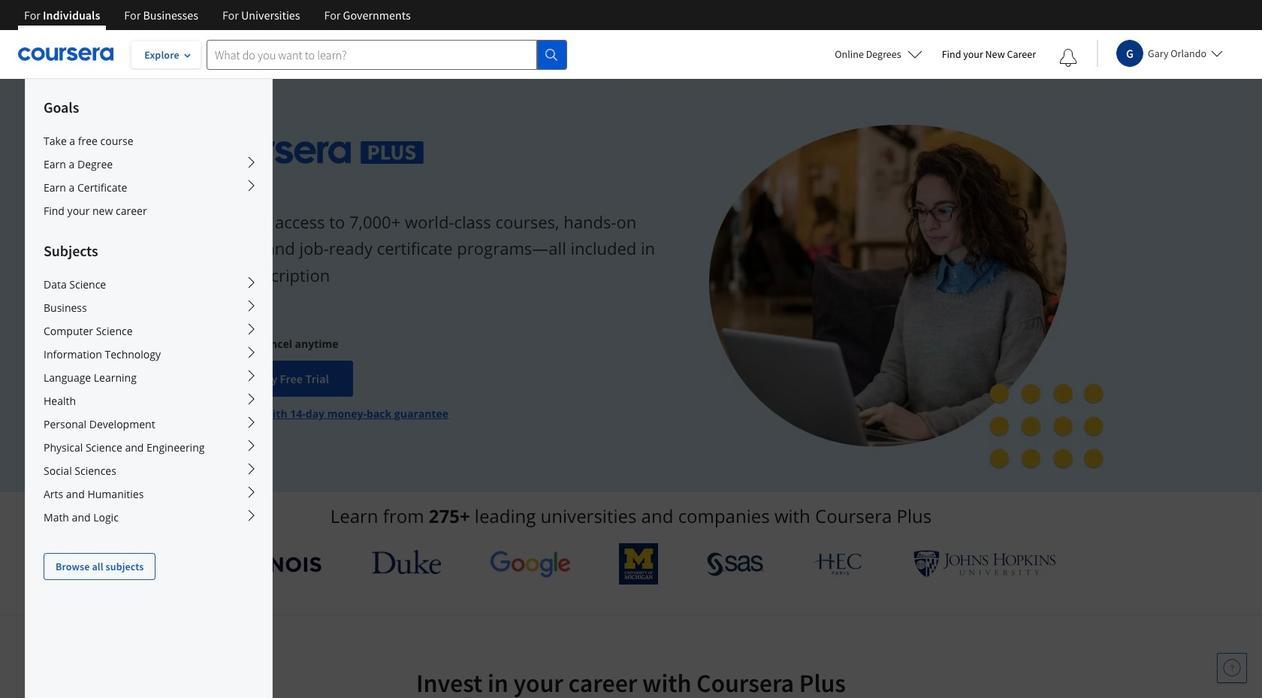 Task type: describe. For each thing, give the bounding box(es) containing it.
explore menu element
[[26, 79, 272, 580]]

help center image
[[1224, 659, 1242, 677]]

duke university image
[[372, 550, 441, 574]]

banner navigation
[[12, 0, 423, 30]]

hec paris image
[[813, 549, 865, 580]]

What do you want to learn? text field
[[207, 39, 537, 70]]

coursera image
[[18, 42, 114, 66]]

google image
[[490, 550, 571, 578]]

university of illinois at urbana-champaign image
[[206, 552, 323, 576]]

johns hopkins university image
[[914, 550, 1057, 578]]



Task type: locate. For each thing, give the bounding box(es) containing it.
sas image
[[707, 552, 764, 576]]

coursera plus image
[[195, 141, 424, 164]]

university of michigan image
[[620, 543, 659, 585]]

None search field
[[207, 39, 568, 70]]



Task type: vqa. For each thing, say whether or not it's contained in the screenshot.
Coursera image
yes



